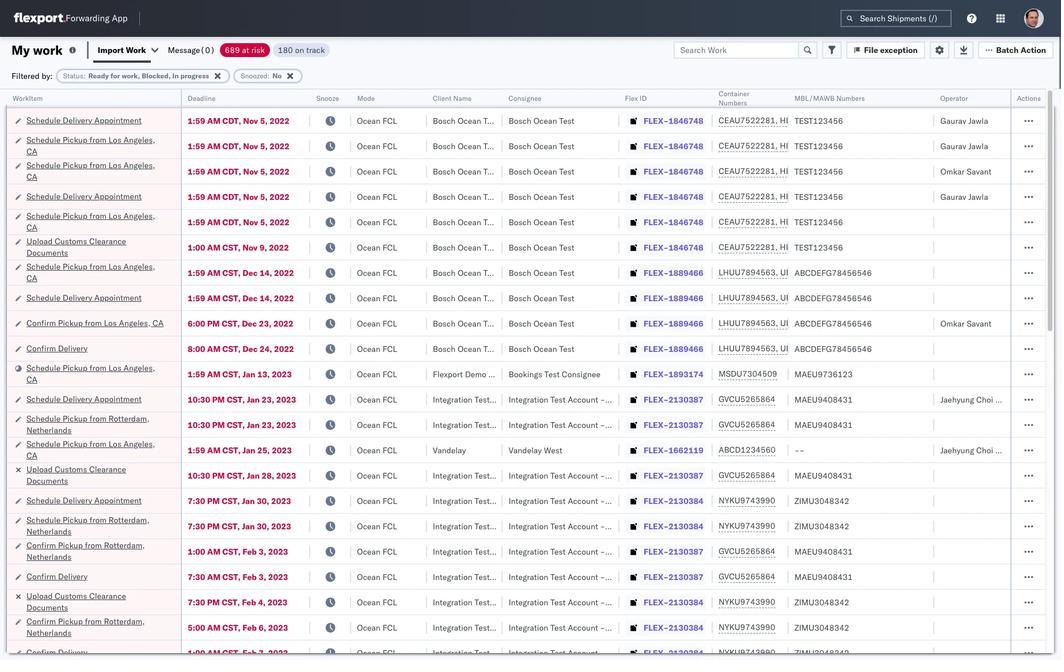 Task type: locate. For each thing, give the bounding box(es) containing it.
netherlands for 1:00 am cst, feb 3, 2023
[[26, 552, 72, 562]]

5 2130387 from the top
[[669, 572, 704, 582]]

23, up 24,
[[259, 318, 272, 329]]

0 vertical spatial schedule pickup from rotterdam, netherlands
[[26, 413, 150, 435]]

1 lhuu7894563, from the top
[[719, 267, 779, 278]]

11 ocean fcl from the top
[[357, 369, 397, 379]]

0 vertical spatial 1:00
[[188, 242, 205, 253]]

23, for los
[[259, 318, 272, 329]]

0 vertical spatial confirm delivery link
[[26, 342, 88, 354]]

0 vertical spatial 7:30 pm cst, jan 30, 2023
[[188, 496, 291, 506]]

client name
[[433, 94, 472, 103]]

cst, up "7:30 am cst, feb 3, 2023"
[[223, 546, 241, 557]]

3 gaurav from the top
[[941, 192, 967, 202]]

12 fcl from the top
[[383, 394, 397, 405]]

confirm inside button
[[26, 318, 56, 328]]

dec down 1:00 am cst, nov 9, 2022
[[243, 268, 258, 278]]

1 1:00 from the top
[[188, 242, 205, 253]]

1 vertical spatial customs
[[55, 464, 87, 474]]

2 vertical spatial 1:00
[[188, 648, 205, 658]]

am for 3rd upload customs clearance documents link from the bottom
[[207, 242, 221, 253]]

numbers down container
[[719, 99, 748, 107]]

1 vertical spatial confirm delivery link
[[26, 571, 88, 582]]

0 vertical spatial customs
[[55, 236, 87, 246]]

flex- for 3rd upload customs clearance documents link from the bottom
[[644, 242, 669, 253]]

confirm pickup from rotterdam, netherlands
[[26, 540, 145, 562], [26, 616, 145, 638]]

consignee for flexport demo consignee
[[489, 369, 527, 379]]

flex- for second schedule pickup from los angeles, ca link from the top of the page
[[644, 166, 669, 177]]

jawla
[[969, 116, 989, 126], [969, 141, 989, 151], [969, 192, 989, 202]]

6 confirm from the top
[[26, 647, 56, 658]]

1 vertical spatial omkar
[[941, 318, 965, 329]]

0 vertical spatial 14,
[[260, 268, 272, 278]]

23, up 25,
[[262, 420, 274, 430]]

2 netherlands from the top
[[26, 526, 72, 537]]

choi
[[977, 394, 994, 405]]

confirm for 5:00 am cst, feb 6, 2023
[[26, 616, 56, 626]]

2 1:59 from the top
[[188, 141, 205, 151]]

fcl for the schedule delivery appointment button associated with 1:59 am cdt, nov 5, 2022
[[383, 192, 397, 202]]

2023 up "7:30 am cst, feb 3, 2023"
[[268, 546, 288, 557]]

1:00 for 1:00 am cst, feb 7, 2023
[[188, 648, 205, 658]]

2 schedule pickup from rotterdam, netherlands from the top
[[26, 515, 150, 537]]

2 flex-2130384 from the top
[[644, 521, 704, 531]]

filtered
[[12, 71, 40, 81]]

5 5, from the top
[[260, 217, 268, 227]]

resize handle column header for container numbers button
[[775, 89, 789, 660]]

4 schedule delivery appointment link from the top
[[26, 393, 142, 405]]

0 vertical spatial schedule pickup from rotterdam, netherlands link
[[26, 413, 166, 436]]

: left the no
[[268, 71, 270, 80]]

schedule pickup from rotterdam, netherlands link for 7:30
[[26, 514, 166, 537]]

message (0)
[[168, 45, 215, 55]]

vandelay for vandelay west
[[509, 445, 542, 455]]

feb down the 1:00 am cst, feb 3, 2023
[[243, 572, 257, 582]]

2 vertical spatial 23,
[[262, 420, 274, 430]]

2130384
[[669, 496, 704, 506], [669, 521, 704, 531], [669, 597, 704, 607], [669, 622, 704, 633], [669, 648, 704, 658]]

feb
[[243, 546, 257, 557], [243, 572, 257, 582], [242, 597, 256, 607], [243, 622, 257, 633], [243, 648, 257, 658]]

4 hlxu6269489, from the top
[[780, 191, 839, 202]]

2 flex- from the top
[[644, 141, 669, 151]]

4 lhuu7894563, uetu5238478 from the top
[[719, 343, 837, 354]]

1 vertical spatial upload customs clearance documents link
[[26, 463, 166, 486]]

14 fcl from the top
[[383, 445, 397, 455]]

5 hlxu8034992 from the top
[[841, 217, 898, 227]]

schedule pickup from rotterdam, netherlands button for 10:30 pm cst, jan 23, 2023
[[26, 413, 166, 437]]

1 vertical spatial 30,
[[257, 521, 269, 531]]

: left ready
[[83, 71, 86, 80]]

resize handle column header for the mode button
[[413, 89, 427, 660]]

account
[[568, 394, 599, 405], [568, 420, 599, 430], [568, 470, 599, 481], [568, 496, 599, 506], [568, 521, 599, 531], [568, 546, 599, 557], [568, 572, 599, 582], [568, 597, 599, 607], [568, 622, 599, 633], [568, 648, 599, 658]]

1 horizontal spatial numbers
[[837, 94, 865, 103]]

lhuu7894563, uetu5238478 for confirm pickup from los angeles, ca
[[719, 318, 837, 328]]

work
[[126, 45, 146, 55]]

pm down the 1:59 am cst, jan 13, 2023
[[212, 394, 225, 405]]

am for fifth schedule pickup from los angeles, ca link from the top
[[207, 369, 221, 379]]

flex- for third schedule pickup from los angeles, ca link from the top of the page
[[644, 217, 669, 227]]

agen
[[1045, 394, 1062, 405]]

flex-1893174
[[644, 369, 704, 379]]

no
[[273, 71, 282, 80]]

3 flex-2130384 from the top
[[644, 597, 704, 607]]

1 clearance from the top
[[89, 236, 126, 246]]

: for status
[[83, 71, 86, 80]]

0 vertical spatial savant
[[967, 166, 992, 177]]

3, up 4,
[[259, 572, 266, 582]]

0 vertical spatial schedule pickup from rotterdam, netherlands button
[[26, 413, 166, 437]]

3 uetu5238478 from the top
[[781, 318, 837, 328]]

fcl for first confirm delivery button from the bottom
[[383, 648, 397, 658]]

jan
[[243, 369, 256, 379], [247, 394, 260, 405], [247, 420, 260, 430], [243, 445, 256, 455], [247, 470, 260, 481], [242, 496, 255, 506], [242, 521, 255, 531]]

1 documents from the top
[[26, 247, 68, 258]]

ceau7522281, hlxu6269489, hlxu8034992
[[719, 115, 898, 126], [719, 141, 898, 151], [719, 166, 898, 176], [719, 191, 898, 202], [719, 217, 898, 227], [719, 242, 898, 252]]

30, down 28, on the left
[[257, 496, 269, 506]]

clearance for 10:30 pm cst, jan 28, 2023
[[89, 464, 126, 474]]

1 schedule pickup from rotterdam, netherlands from the top
[[26, 413, 150, 435]]

12 am from the top
[[207, 546, 221, 557]]

forwarding app
[[66, 13, 128, 24]]

: for snoozed
[[268, 71, 270, 80]]

file exception
[[865, 45, 918, 55]]

ca inside button
[[153, 318, 164, 328]]

am for 1st 'confirm delivery' 'link' from the bottom
[[207, 648, 221, 658]]

mode button
[[351, 92, 416, 103]]

1:00 am cst, feb 3, 2023
[[188, 546, 288, 557]]

1 vertical spatial 14,
[[260, 293, 272, 303]]

for
[[111, 71, 120, 80]]

uetu5238478
[[781, 267, 837, 278], [781, 293, 837, 303], [781, 318, 837, 328], [781, 343, 837, 354]]

zimu3048342
[[795, 496, 850, 506], [795, 521, 850, 531], [795, 597, 850, 607], [795, 622, 850, 633], [795, 648, 850, 658]]

4 appointment from the top
[[94, 394, 142, 404]]

netherlands for 10:30 pm cst, jan 23, 2023
[[26, 425, 72, 435]]

feb left 7,
[[243, 648, 257, 658]]

1 horizontal spatial :
[[268, 71, 270, 80]]

0 vertical spatial confirm pickup from rotterdam, netherlands link
[[26, 539, 166, 563]]

1:59 for 6th schedule pickup from los angeles, ca button
[[188, 445, 205, 455]]

5 2130384 from the top
[[669, 648, 704, 658]]

hlxu8034992
[[841, 115, 898, 126], [841, 141, 898, 151], [841, 166, 898, 176], [841, 191, 898, 202], [841, 217, 898, 227], [841, 242, 898, 252]]

1 vertical spatial 7:30 pm cst, jan 30, 2023
[[188, 521, 291, 531]]

flex- for "schedule pickup from rotterdam, netherlands" link for 10:30
[[644, 420, 669, 430]]

0 vertical spatial gaurav jawla
[[941, 116, 989, 126]]

4 1:59 from the top
[[188, 192, 205, 202]]

my work
[[12, 42, 63, 58]]

7:30 up the 1:00 am cst, feb 3, 2023
[[188, 521, 205, 531]]

flex-2130387 for schedule pickup from rotterdam, netherlands
[[644, 420, 704, 430]]

consignee inside consignee button
[[509, 94, 542, 103]]

documents
[[26, 247, 68, 258], [26, 476, 68, 486], [26, 602, 68, 613]]

flex-2130384 for confirm delivery
[[644, 648, 704, 658]]

0 vertical spatial upload
[[26, 236, 53, 246]]

2023 right 4,
[[268, 597, 288, 607]]

consignee
[[509, 94, 542, 103], [489, 369, 527, 379], [562, 369, 601, 379]]

6 ceau7522281, from the top
[[719, 242, 778, 252]]

8 am from the top
[[207, 293, 221, 303]]

0 vertical spatial documents
[[26, 247, 68, 258]]

10:30 up 1:59 am cst, jan 25, 2023
[[188, 420, 210, 430]]

integration test account - karl lagerfeld
[[509, 394, 659, 405], [509, 420, 659, 430], [509, 470, 659, 481], [509, 496, 659, 506], [509, 521, 659, 531], [509, 546, 659, 557], [509, 572, 659, 582], [509, 597, 659, 607], [509, 622, 659, 633], [509, 648, 659, 658]]

fcl for 6th schedule pickup from los angeles, ca button
[[383, 445, 397, 455]]

ceau7522281, for sixth schedule pickup from los angeles, ca link from the bottom
[[719, 141, 778, 151]]

dec for confirm pickup from los angeles, ca
[[242, 318, 257, 329]]

lhuu7894563,
[[719, 267, 779, 278], [719, 293, 779, 303], [719, 318, 779, 328], [719, 343, 779, 354]]

2 5, from the top
[[260, 141, 268, 151]]

flex-1846748 button
[[626, 113, 706, 129], [626, 113, 706, 129], [626, 138, 706, 154], [626, 138, 706, 154], [626, 163, 706, 179], [626, 163, 706, 179], [626, 189, 706, 205], [626, 189, 706, 205], [626, 214, 706, 230], [626, 214, 706, 230], [626, 239, 706, 255], [626, 239, 706, 255]]

numbers right mbl/mawb
[[837, 94, 865, 103]]

10 fcl from the top
[[383, 344, 397, 354]]

1 flex-1889466 from the top
[[644, 268, 704, 278]]

upload customs clearance documents link for 10:30 pm cst, jan 28, 2023
[[26, 463, 166, 486]]

Search Shipments (/) text field
[[841, 10, 952, 27]]

4,
[[258, 597, 266, 607]]

8 fcl from the top
[[383, 293, 397, 303]]

delivery for confirm delivery button for 8:00 am cst, dec 24, 2022
[[58, 343, 88, 353]]

delivery for 1st the schedule delivery appointment button from the top
[[63, 115, 92, 125]]

flex-2130384 for confirm pickup from rotterdam, netherlands
[[644, 622, 704, 633]]

1 account from the top
[[568, 394, 599, 405]]

1 fcl from the top
[[383, 116, 397, 126]]

0 vertical spatial upload customs clearance documents
[[26, 236, 126, 258]]

10:30 pm cst, jan 23, 2023 up 1:59 am cst, jan 25, 2023
[[188, 420, 296, 430]]

23, down 13,
[[262, 394, 274, 405]]

flex id
[[626, 94, 647, 103]]

7:30 pm cst, jan 30, 2023 up the 1:00 am cst, feb 3, 2023
[[188, 521, 291, 531]]

1 vertical spatial upload customs clearance documents
[[26, 464, 126, 486]]

flex-1889466
[[644, 268, 704, 278], [644, 293, 704, 303], [644, 318, 704, 329], [644, 344, 704, 354]]

jan down 13,
[[247, 394, 260, 405]]

schedule for 'schedule pickup from rotterdam, netherlands' button associated with 10:30 pm cst, jan 23, 2023
[[26, 413, 61, 424]]

2 jawla from the top
[[969, 141, 989, 151]]

14, down the 9,
[[260, 268, 272, 278]]

2130387 for schedule delivery appointment
[[669, 394, 704, 405]]

0 vertical spatial confirm delivery button
[[26, 342, 88, 355]]

5 zimu3048342 from the top
[[795, 648, 850, 658]]

2 1846748 from the top
[[669, 141, 704, 151]]

4 lhuu7894563, from the top
[[719, 343, 779, 354]]

14, for schedule pickup from los angeles, ca
[[260, 268, 272, 278]]

flex- for first schedule pickup from los angeles, ca link from the bottom
[[644, 445, 669, 455]]

6 flex- from the top
[[644, 242, 669, 253]]

1889466 for schedule pickup from los angeles, ca
[[669, 268, 704, 278]]

1 10:30 pm cst, jan 23, 2023 from the top
[[188, 394, 296, 405]]

cst, left the 9,
[[223, 242, 241, 253]]

track
[[306, 45, 325, 55]]

dec up the 6:00 pm cst, dec 23, 2022
[[243, 293, 258, 303]]

flex
[[626, 94, 639, 103]]

upload customs clearance documents inside upload customs clearance documents button
[[26, 236, 126, 258]]

7 karl from the top
[[608, 572, 622, 582]]

1 vertical spatial confirm pickup from rotterdam, netherlands
[[26, 616, 145, 638]]

9 ocean fcl from the top
[[357, 318, 397, 329]]

am for first schedule pickup from los angeles, ca link from the bottom
[[207, 445, 221, 455]]

21 flex- from the top
[[644, 622, 669, 633]]

3 lhuu7894563, uetu5238478 from the top
[[719, 318, 837, 328]]

my
[[12, 42, 30, 58]]

10 integration test account - karl lagerfeld from the top
[[509, 648, 659, 658]]

dec
[[243, 268, 258, 278], [243, 293, 258, 303], [242, 318, 257, 329], [243, 344, 258, 354]]

1 vertical spatial confirm delivery
[[26, 571, 88, 582]]

3 ceau7522281, hlxu6269489, hlxu8034992 from the top
[[719, 166, 898, 176]]

schedule delivery appointment
[[26, 115, 142, 125], [26, 191, 142, 201], [26, 292, 142, 303], [26, 394, 142, 404], [26, 495, 142, 506]]

workitem button
[[7, 92, 169, 103]]

2130387 for confirm pickup from rotterdam, netherlands
[[669, 546, 704, 557]]

1 vertical spatial gaurav jawla
[[941, 141, 989, 151]]

10:30 pm cst, jan 23, 2023 for schedule delivery appointment
[[188, 394, 296, 405]]

1 vertical spatial 10:30 pm cst, jan 23, 2023
[[188, 420, 296, 430]]

upload customs clearance documents button
[[26, 235, 166, 260]]

10:30 pm cst, jan 23, 2023
[[188, 394, 296, 405], [188, 420, 296, 430]]

mbl/mawb numbers button
[[789, 92, 924, 103]]

-
[[601, 394, 606, 405], [996, 394, 1001, 405], [601, 420, 606, 430], [795, 445, 800, 455], [800, 445, 805, 455], [601, 470, 606, 481], [601, 496, 606, 506], [601, 521, 606, 531], [601, 546, 606, 557], [601, 572, 606, 582], [601, 597, 606, 607], [601, 622, 606, 633], [601, 648, 606, 658]]

4 zimu3048342 from the top
[[795, 622, 850, 633]]

status : ready for work, blocked, in progress
[[63, 71, 209, 80]]

0 vertical spatial clearance
[[89, 236, 126, 246]]

resize handle column header
[[167, 89, 181, 660], [297, 89, 310, 660], [338, 89, 351, 660], [413, 89, 427, 660], [489, 89, 503, 660], [606, 89, 620, 660], [700, 89, 713, 660], [775, 89, 789, 660], [921, 89, 935, 660], [997, 89, 1011, 660], [1032, 89, 1046, 660]]

1 horizontal spatial vandelay
[[509, 445, 542, 455]]

feb left 4,
[[242, 597, 256, 607]]

netherlands for 5:00 am cst, feb 6, 2023
[[26, 628, 72, 638]]

5 1846748 from the top
[[669, 217, 704, 227]]

schedule pickup from rotterdam, netherlands link
[[26, 413, 166, 436], [26, 514, 166, 537]]

2 vertical spatial customs
[[55, 591, 87, 601]]

upload
[[26, 236, 53, 246], [26, 464, 53, 474], [26, 591, 53, 601]]

689
[[225, 45, 240, 55]]

ceau7522281, for second schedule pickup from los angeles, ca link from the top of the page
[[719, 166, 778, 176]]

2 vertical spatial confirm delivery button
[[26, 647, 88, 659]]

snooze
[[316, 94, 339, 103]]

schedule delivery appointment button
[[26, 114, 142, 127], [26, 190, 142, 203], [26, 292, 142, 304], [26, 393, 142, 406], [26, 495, 142, 507]]

17 flex- from the top
[[644, 521, 669, 531]]

resize handle column header for flex id button
[[700, 89, 713, 660]]

2 confirm delivery from the top
[[26, 571, 88, 582]]

1 vertical spatial 1:59 am cst, dec 14, 2022
[[188, 293, 294, 303]]

jan left 28, on the left
[[247, 470, 260, 481]]

2 vertical spatial gaurav
[[941, 192, 967, 202]]

cst, down 1:00 am cst, nov 9, 2022
[[223, 268, 241, 278]]

21 fcl from the top
[[383, 622, 397, 633]]

pm right 6:00
[[207, 318, 220, 329]]

2 vertical spatial upload customs clearance documents
[[26, 591, 126, 613]]

7:30 am cst, feb 3, 2023
[[188, 572, 288, 582]]

16 fcl from the top
[[383, 496, 397, 506]]

uetu5238478 for confirm pickup from los angeles, ca
[[781, 318, 837, 328]]

confirm delivery button for 8:00 am cst, dec 24, 2022
[[26, 342, 88, 355]]

1 vertical spatial schedule pickup from rotterdam, netherlands button
[[26, 514, 166, 538]]

0 vertical spatial 10:30 pm cst, jan 23, 2023
[[188, 394, 296, 405]]

2023 down the 1:00 am cst, feb 3, 2023
[[268, 572, 288, 582]]

2 vertical spatial gaurav jawla
[[941, 192, 989, 202]]

5 integration test account - karl lagerfeld from the top
[[509, 521, 659, 531]]

confirm pickup from rotterdam, netherlands for 1:00 am cst, feb 3, 2023
[[26, 540, 145, 562]]

10:30 pm cst, jan 23, 2023 for schedule pickup from rotterdam, netherlands
[[188, 420, 296, 430]]

zimu3048342 for schedule pickup from rotterdam, netherlands
[[795, 521, 850, 531]]

1:59 am cst, jan 13, 2023
[[188, 369, 292, 379]]

jan up 25,
[[247, 420, 260, 430]]

2 resize handle column header from the left
[[297, 89, 310, 660]]

blocked,
[[142, 71, 171, 80]]

schedule delivery appointment link for 1:59 am cdt, nov 5, 2022
[[26, 190, 142, 202]]

am for fourth schedule pickup from los angeles, ca link from the top of the page
[[207, 268, 221, 278]]

9 1:59 from the top
[[188, 445, 205, 455]]

documents for 10:30 pm cst, jan 28, 2023
[[26, 476, 68, 486]]

1:59 am cst, dec 14, 2022 up the 6:00 pm cst, dec 23, 2022
[[188, 293, 294, 303]]

2 vertical spatial upload
[[26, 591, 53, 601]]

1 vertical spatial confirm delivery button
[[26, 571, 88, 583]]

1 lhuu7894563, uetu5238478 from the top
[[719, 267, 837, 278]]

2 vertical spatial clearance
[[89, 591, 126, 601]]

fcl for 10:30 pm cst, jan 23, 2023 the schedule delivery appointment button
[[383, 394, 397, 405]]

pm up 1:59 am cst, jan 25, 2023
[[212, 420, 225, 430]]

0 vertical spatial confirm pickup from rotterdam, netherlands
[[26, 540, 145, 562]]

flex- for 1st 'confirm delivery' 'link' from the bottom
[[644, 648, 669, 658]]

abcdefg78456546 for schedule pickup from los angeles, ca
[[795, 268, 872, 278]]

confirm delivery link
[[26, 342, 88, 354], [26, 571, 88, 582], [26, 647, 88, 658]]

2 confirm from the top
[[26, 343, 56, 353]]

0 vertical spatial 3,
[[259, 546, 266, 557]]

ocean fcl
[[357, 116, 397, 126], [357, 141, 397, 151], [357, 166, 397, 177], [357, 192, 397, 202], [357, 217, 397, 227], [357, 242, 397, 253], [357, 268, 397, 278], [357, 293, 397, 303], [357, 318, 397, 329], [357, 344, 397, 354], [357, 369, 397, 379], [357, 394, 397, 405], [357, 420, 397, 430], [357, 445, 397, 455], [357, 470, 397, 481], [357, 496, 397, 506], [357, 521, 397, 531], [357, 546, 397, 557], [357, 572, 397, 582], [357, 597, 397, 607], [357, 622, 397, 633], [357, 648, 397, 658]]

delivery for first the schedule delivery appointment button from the bottom
[[63, 495, 92, 506]]

feb left 6, on the bottom left of page
[[243, 622, 257, 633]]

1:59 am cst, dec 14, 2022 down 1:00 am cst, nov 9, 2022
[[188, 268, 294, 278]]

bosch
[[433, 116, 456, 126], [509, 116, 532, 126], [433, 141, 456, 151], [509, 141, 532, 151], [433, 166, 456, 177], [509, 166, 532, 177], [433, 192, 456, 202], [509, 192, 532, 202], [433, 217, 456, 227], [509, 217, 532, 227], [433, 242, 456, 253], [509, 242, 532, 253], [433, 268, 456, 278], [509, 268, 532, 278], [433, 293, 456, 303], [509, 293, 532, 303], [433, 318, 456, 329], [509, 318, 532, 329], [433, 344, 456, 354], [509, 344, 532, 354]]

8 flex- from the top
[[644, 293, 669, 303]]

1 vertical spatial clearance
[[89, 464, 126, 474]]

work
[[33, 42, 63, 58]]

0 horizontal spatial numbers
[[719, 99, 748, 107]]

jawla for schedule delivery appointment
[[969, 192, 989, 202]]

1 vertical spatial upload
[[26, 464, 53, 474]]

flex-1889466 for schedule delivery appointment
[[644, 293, 704, 303]]

feb for 7:30 am cst, feb 3, 2023
[[243, 572, 257, 582]]

savant
[[967, 166, 992, 177], [967, 318, 992, 329]]

cdt,
[[223, 116, 241, 126], [223, 141, 241, 151], [223, 166, 241, 177], [223, 192, 241, 202], [223, 217, 241, 227]]

3 gvcu5265864 from the top
[[719, 470, 776, 480]]

mbl/mawb numbers
[[795, 94, 865, 103]]

dec left 24,
[[243, 344, 258, 354]]

cst, up 1:59 am cst, jan 25, 2023
[[227, 420, 245, 430]]

1846748
[[669, 116, 704, 126], [669, 141, 704, 151], [669, 166, 704, 177], [669, 192, 704, 202], [669, 217, 704, 227], [669, 242, 704, 253]]

flexport. image
[[14, 13, 66, 24]]

confirm pickup from rotterdam, netherlands link for 5:00
[[26, 616, 166, 639]]

0 vertical spatial confirm pickup from rotterdam, netherlands button
[[26, 539, 166, 564]]

2 : from the left
[[268, 71, 270, 80]]

clearance
[[89, 236, 126, 246], [89, 464, 126, 474], [89, 591, 126, 601]]

7:30 down the 10:30 pm cst, jan 28, 2023
[[188, 496, 205, 506]]

1 vertical spatial jawla
[[969, 141, 989, 151]]

1 vertical spatial confirm pickup from rotterdam, netherlands link
[[26, 616, 166, 639]]

1 maeu9408431 from the top
[[795, 394, 853, 405]]

7:30 up 7:30 pm cst, feb 4, 2023
[[188, 572, 205, 582]]

1 vertical spatial savant
[[967, 318, 992, 329]]

7:30 pm cst, jan 30, 2023 down the 10:30 pm cst, jan 28, 2023
[[188, 496, 291, 506]]

0 vertical spatial upload customs clearance documents link
[[26, 235, 166, 258]]

3, up "7:30 am cst, feb 3, 2023"
[[259, 546, 266, 557]]

30, up the 1:00 am cst, feb 3, 2023
[[257, 521, 269, 531]]

1 vertical spatial gaurav
[[941, 141, 967, 151]]

1 vertical spatial confirm pickup from rotterdam, netherlands button
[[26, 616, 166, 640]]

fcl for first schedule pickup from los angeles, ca button from the top of the page
[[383, 141, 397, 151]]

flex- for schedule delivery appointment link related to 1:59 am cst, dec 14, 2022
[[644, 293, 669, 303]]

2 vertical spatial jawla
[[969, 192, 989, 202]]

4 flex-1889466 from the top
[[644, 344, 704, 354]]

2 hlxu8034992 from the top
[[841, 141, 898, 151]]

schedule pickup from rotterdam, netherlands button
[[26, 413, 166, 437], [26, 514, 166, 538]]

1:59 am cst, dec 14, 2022 for schedule pickup from los angeles, ca
[[188, 268, 294, 278]]

1 vertical spatial 3,
[[259, 572, 266, 582]]

4 netherlands from the top
[[26, 628, 72, 638]]

Search Work text field
[[674, 41, 799, 58]]

progress
[[181, 71, 209, 80]]

4 flex-1846748 from the top
[[644, 192, 704, 202]]

upload customs clearance documents for 10:30 pm cst, jan 28, 2023
[[26, 464, 126, 486]]

10:30 pm cst, jan 23, 2023 down the 1:59 am cst, jan 13, 2023
[[188, 394, 296, 405]]

1 gvcu5265864 from the top
[[719, 394, 776, 404]]

2 vertical spatial upload customs clearance documents link
[[26, 590, 166, 613]]

0 vertical spatial confirm delivery
[[26, 343, 88, 353]]

numbers inside button
[[837, 94, 865, 103]]

id
[[640, 94, 647, 103]]

confirm for 6:00 pm cst, dec 23, 2022
[[26, 318, 56, 328]]

documents inside button
[[26, 247, 68, 258]]

schedule for first the schedule delivery appointment button from the bottom
[[26, 495, 61, 506]]

integration
[[509, 394, 549, 405], [509, 420, 549, 430], [509, 470, 549, 481], [509, 496, 549, 506], [509, 521, 549, 531], [509, 546, 549, 557], [509, 572, 549, 582], [509, 597, 549, 607], [509, 622, 549, 633], [509, 648, 549, 658]]

1 vertical spatial schedule pickup from rotterdam, netherlands
[[26, 515, 150, 537]]

upload customs clearance documents
[[26, 236, 126, 258], [26, 464, 126, 486], [26, 591, 126, 613]]

1 vertical spatial 10:30
[[188, 420, 210, 430]]

7:30 pm cst, jan 30, 2023
[[188, 496, 291, 506], [188, 521, 291, 531]]

nyku9743990 for schedule pickup from rotterdam, netherlands
[[719, 521, 776, 531]]

2 vandelay from the left
[[509, 445, 542, 455]]

2 confirm delivery button from the top
[[26, 571, 88, 583]]

0 horizontal spatial vandelay
[[433, 445, 466, 455]]

1 vertical spatial omkar savant
[[941, 318, 992, 329]]

0 vertical spatial 10:30
[[188, 394, 210, 405]]

2 lagerfeld from the top
[[625, 420, 659, 430]]

9 karl from the top
[[608, 622, 622, 633]]

los inside button
[[104, 318, 117, 328]]

omkar savant
[[941, 166, 992, 177], [941, 318, 992, 329]]

3 ceau7522281, from the top
[[719, 166, 778, 176]]

numbers inside the container numbers
[[719, 99, 748, 107]]

0 vertical spatial 30,
[[257, 496, 269, 506]]

13 fcl from the top
[[383, 420, 397, 430]]

1 vertical spatial 1:00
[[188, 546, 205, 557]]

delivery for 10:30 pm cst, jan 23, 2023 the schedule delivery appointment button
[[63, 394, 92, 404]]

confirm delivery for 7:30
[[26, 571, 88, 582]]

confirm pickup from rotterdam, netherlands button
[[26, 539, 166, 564], [26, 616, 166, 640]]

15 am from the top
[[207, 648, 221, 658]]

jan left 13,
[[243, 369, 256, 379]]

3 clearance from the top
[[89, 591, 126, 601]]

2 vertical spatial documents
[[26, 602, 68, 613]]

batch
[[997, 45, 1019, 55]]

1889466 for confirm pickup from los angeles, ca
[[669, 318, 704, 329]]

2 schedule pickup from rotterdam, netherlands link from the top
[[26, 514, 166, 537]]

1 hlxu8034992 from the top
[[841, 115, 898, 126]]

am for schedule delivery appointment link related to 1:59 am cst, dec 14, 2022
[[207, 293, 221, 303]]

2 vertical spatial confirm delivery link
[[26, 647, 88, 658]]

3,
[[259, 546, 266, 557], [259, 572, 266, 582]]

schedule delivery appointment link
[[26, 114, 142, 126], [26, 190, 142, 202], [26, 292, 142, 303], [26, 393, 142, 405], [26, 495, 142, 506]]

3 netherlands from the top
[[26, 552, 72, 562]]

schedule pickup from los angeles, ca button
[[26, 134, 166, 158], [26, 159, 166, 183], [26, 210, 166, 234], [26, 261, 166, 285], [26, 362, 166, 386], [26, 438, 166, 462]]

los
[[109, 135, 121, 145], [109, 160, 121, 170], [109, 211, 121, 221], [109, 261, 121, 272], [104, 318, 117, 328], [109, 363, 121, 373], [109, 439, 121, 449]]

0 vertical spatial 23,
[[259, 318, 272, 329]]

bookings test consignee
[[509, 369, 601, 379]]

4 schedule delivery appointment from the top
[[26, 394, 142, 404]]

0 vertical spatial jawla
[[969, 116, 989, 126]]

jan left 25,
[[243, 445, 256, 455]]

1 vertical spatial documents
[[26, 476, 68, 486]]

2 schedule pickup from los angeles, ca from the top
[[26, 160, 155, 182]]

4 1:59 am cdt, nov 5, 2022 from the top
[[188, 192, 290, 202]]

14, up the 6:00 pm cst, dec 23, 2022
[[260, 293, 272, 303]]

2023 right 25,
[[272, 445, 292, 455]]

gaurav for schedule pickup from los angeles, ca
[[941, 141, 967, 151]]

customs inside button
[[55, 236, 87, 246]]

1 customs from the top
[[55, 236, 87, 246]]

ready
[[88, 71, 109, 80]]

resize handle column header for consignee button
[[606, 89, 620, 660]]

2 vertical spatial confirm delivery
[[26, 647, 88, 658]]

5:00
[[188, 622, 205, 633]]

10:30 for schedule delivery appointment
[[188, 394, 210, 405]]

0 vertical spatial omkar savant
[[941, 166, 992, 177]]

0 vertical spatial gaurav
[[941, 116, 967, 126]]

schedule pickup from rotterdam, netherlands button for 7:30 pm cst, jan 30, 2023
[[26, 514, 166, 538]]

0 horizontal spatial :
[[83, 71, 86, 80]]

10:30 down the 1:59 am cst, jan 13, 2023
[[188, 394, 210, 405]]

0 vertical spatial 1:59 am cst, dec 14, 2022
[[188, 268, 294, 278]]

vandelay for vandelay
[[433, 445, 466, 455]]

10:30 down 1:59 am cst, jan 25, 2023
[[188, 470, 210, 481]]

dec up 8:00 am cst, dec 24, 2022
[[242, 318, 257, 329]]

7:30 up '5:00'
[[188, 597, 205, 607]]

2023 right 13,
[[272, 369, 292, 379]]

1 vertical spatial schedule pickup from rotterdam, netherlands link
[[26, 514, 166, 537]]

cst, up the 10:30 pm cst, jan 28, 2023
[[223, 445, 241, 455]]

9,
[[260, 242, 267, 253]]

2 ceau7522281, hlxu6269489, hlxu8034992 from the top
[[719, 141, 898, 151]]

0 vertical spatial omkar
[[941, 166, 965, 177]]

feb up "7:30 am cst, feb 3, 2023"
[[243, 546, 257, 557]]

schedule pickup from rotterdam, netherlands for 10:30 pm cst, jan 23, 2023
[[26, 413, 150, 435]]

flex-2130387 for confirm pickup from rotterdam, netherlands
[[644, 546, 704, 557]]

2 vertical spatial 10:30
[[188, 470, 210, 481]]

1:00 am cst, nov 9, 2022
[[188, 242, 289, 253]]

7 integration test account - karl lagerfeld from the top
[[509, 572, 659, 582]]

5 nyku9743990 from the top
[[719, 648, 776, 658]]

ca
[[26, 146, 37, 156], [26, 171, 37, 182], [26, 222, 37, 232], [26, 273, 37, 283], [153, 318, 164, 328], [26, 374, 37, 385], [26, 450, 37, 461]]

8:00
[[188, 344, 205, 354]]

10 account from the top
[[568, 648, 599, 658]]



Task type: describe. For each thing, give the bounding box(es) containing it.
4 account from the top
[[568, 496, 599, 506]]

4 7:30 from the top
[[188, 597, 205, 607]]

abcd1234560
[[719, 445, 776, 455]]

flex- for fifth schedule pickup from los angeles, ca link from the top
[[644, 369, 669, 379]]

appointment for 10:30 pm cst, jan 23, 2023
[[94, 394, 142, 404]]

5 schedule delivery appointment from the top
[[26, 495, 142, 506]]

1 nyku9743990 from the top
[[719, 495, 776, 506]]

schedule for 1st the schedule delivery appointment button from the top
[[26, 115, 61, 125]]

omkar savant for lhuu7894563, uetu5238478
[[941, 318, 992, 329]]

180 on track
[[278, 45, 325, 55]]

dec for schedule delivery appointment
[[243, 293, 258, 303]]

work,
[[122, 71, 140, 80]]

5 hlxu6269489, from the top
[[780, 217, 839, 227]]

4 schedule pickup from los angeles, ca from the top
[[26, 261, 155, 283]]

9 am from the top
[[207, 344, 221, 354]]

operator
[[941, 94, 969, 103]]

1 test123456 from the top
[[795, 116, 844, 126]]

schedule for first schedule pickup from los angeles, ca button from the top of the page
[[26, 135, 61, 145]]

confirm pickup from los angeles, ca link
[[26, 317, 164, 329]]

9 account from the top
[[568, 622, 599, 633]]

10 flex- from the top
[[644, 344, 669, 354]]

snoozed
[[241, 71, 268, 80]]

jan down the 10:30 pm cst, jan 28, 2023
[[242, 496, 255, 506]]

2023 down 28, on the left
[[271, 496, 291, 506]]

flex- for confirm pickup from los angeles, ca link
[[644, 318, 669, 329]]

name
[[453, 94, 472, 103]]

feb for 7:30 pm cst, feb 4, 2023
[[242, 597, 256, 607]]

angeles, inside confirm pickup from los angeles, ca link
[[119, 318, 151, 328]]

5 schedule pickup from los angeles, ca button from the top
[[26, 362, 166, 386]]

am for third schedule pickup from los angeles, ca link from the top of the page
[[207, 217, 221, 227]]

20 fcl from the top
[[383, 597, 397, 607]]

6 account from the top
[[568, 546, 599, 557]]

flexport demo consignee
[[433, 369, 527, 379]]

cst, down the 10:30 pm cst, jan 28, 2023
[[222, 496, 240, 506]]

7,
[[259, 648, 266, 658]]

1 hlxu6269489, from the top
[[780, 115, 839, 126]]

6 hlxu6269489, from the top
[[780, 242, 839, 252]]

1 zimu3048342 from the top
[[795, 496, 850, 506]]

3 account from the top
[[568, 470, 599, 481]]

by:
[[42, 71, 53, 81]]

17 ocean fcl from the top
[[357, 521, 397, 531]]

savant for lhuu7894563, uetu5238478
[[967, 318, 992, 329]]

app
[[112, 13, 128, 24]]

1 appointment from the top
[[94, 115, 142, 125]]

1:00 for 1:00 am cst, feb 3, 2023
[[188, 546, 205, 557]]

4 schedule pickup from los angeles, ca link from the top
[[26, 261, 166, 284]]

savant for ceau7522281, hlxu6269489, hlxu8034992
[[967, 166, 992, 177]]

5 ceau7522281, hlxu6269489, hlxu8034992 from the top
[[719, 217, 898, 227]]

container
[[719, 89, 750, 98]]

3 schedule pickup from los angeles, ca button from the top
[[26, 210, 166, 234]]

upload inside upload customs clearance documents button
[[26, 236, 53, 246]]

filtered by:
[[12, 71, 53, 81]]

fcl for 'schedule pickup from rotterdam, netherlands' button associated with 7:30 pm cst, jan 30, 2023
[[383, 521, 397, 531]]

west
[[544, 445, 563, 455]]

consignee button
[[503, 92, 608, 103]]

deadline button
[[182, 92, 299, 103]]

flex- for 10:30 pm cst, jan 23, 2023's schedule delivery appointment link
[[644, 394, 669, 405]]

client
[[433, 94, 452, 103]]

pm up the 1:00 am cst, feb 3, 2023
[[207, 521, 220, 531]]

24,
[[260, 344, 272, 354]]

15 flex- from the top
[[644, 470, 669, 481]]

3 integration from the top
[[509, 470, 549, 481]]

uetu5238478 for schedule pickup from los angeles, ca
[[781, 267, 837, 278]]

21 ocean fcl from the top
[[357, 622, 397, 633]]

zimu3048342 for confirm pickup from rotterdam, netherlands
[[795, 622, 850, 633]]

fcl for confirm pickup from rotterdam, netherlands button for 5:00 am cst, feb 6, 2023
[[383, 622, 397, 633]]

pm down the 10:30 pm cst, jan 28, 2023
[[207, 496, 220, 506]]

4 uetu5238478 from the top
[[781, 343, 837, 354]]

20 ocean fcl from the top
[[357, 597, 397, 607]]

1 schedule delivery appointment button from the top
[[26, 114, 142, 127]]

flex- for schedule delivery appointment link associated with 1:59 am cdt, nov 5, 2022
[[644, 192, 669, 202]]

schedule for 'schedule pickup from rotterdam, netherlands' button associated with 7:30 pm cst, jan 30, 2023
[[26, 515, 61, 525]]

3 confirm delivery link from the top
[[26, 647, 88, 658]]

import work
[[98, 45, 146, 55]]

appointment for 1:59 am cst, dec 14, 2022
[[94, 292, 142, 303]]

23, for rotterdam,
[[262, 420, 274, 430]]

1 7:30 pm cst, jan 30, 2023 from the top
[[188, 496, 291, 506]]

5 karl from the top
[[608, 521, 622, 531]]

upload customs clearance documents link for 7:30 pm cst, feb 4, 2023
[[26, 590, 166, 613]]

cst, down 1:59 am cst, jan 25, 2023
[[227, 470, 245, 481]]

15 ocean fcl from the top
[[357, 470, 397, 481]]

flexport
[[433, 369, 463, 379]]

10:30 for schedule pickup from rotterdam, netherlands
[[188, 420, 210, 430]]

confirm pickup from rotterdam, netherlands link for 1:00
[[26, 539, 166, 563]]

confirm pickup from rotterdam, netherlands button for 1:00 am cst, feb 3, 2023
[[26, 539, 166, 564]]

6 integration from the top
[[509, 546, 549, 557]]

jaehyung choi - test origin agen
[[941, 394, 1062, 405]]

flex id button
[[620, 92, 702, 103]]

rotterdam, for 10:30 pm cst, jan 23, 2023
[[109, 413, 150, 424]]

3 flex-1846748 from the top
[[644, 166, 704, 177]]

forwarding
[[66, 13, 110, 24]]

5 flex-2130387 from the top
[[644, 572, 704, 582]]

6:00 pm cst, dec 23, 2022
[[188, 318, 294, 329]]

rotterdam, for 5:00 am cst, feb 6, 2023
[[104, 616, 145, 626]]

9 integration from the top
[[509, 622, 549, 633]]

nyku9743990 for confirm delivery
[[719, 648, 776, 658]]

2130384 for schedule pickup from rotterdam, netherlands
[[669, 521, 704, 531]]

gaurav jawla for schedule pickup from los angeles, ca
[[941, 141, 989, 151]]

1 schedule pickup from los angeles, ca button from the top
[[26, 134, 166, 158]]

14 ocean fcl from the top
[[357, 445, 397, 455]]

6 ceau7522281, hlxu6269489, hlxu8034992 from the top
[[719, 242, 898, 252]]

upload customs clearance documents for 7:30 pm cst, feb 4, 2023
[[26, 591, 126, 613]]

fcl for upload customs clearance documents button at the left of page
[[383, 242, 397, 253]]

2023 right 7,
[[268, 648, 288, 658]]

forwarding app link
[[14, 13, 128, 24]]

action
[[1021, 45, 1047, 55]]

2 integration from the top
[[509, 420, 549, 430]]

6:00
[[188, 318, 205, 329]]

maeu9408431 for schedule delivery appointment
[[795, 394, 853, 405]]

fcl for third schedule pickup from los angeles, ca button from the top
[[383, 217, 397, 227]]

5 gvcu5265864 from the top
[[719, 571, 776, 582]]

flex-2130384 for schedule pickup from rotterdam, netherlands
[[644, 521, 704, 531]]

jaehyung
[[941, 394, 975, 405]]

1 5, from the top
[[260, 116, 268, 126]]

28,
[[262, 470, 274, 481]]

snoozed : no
[[241, 71, 282, 80]]

1 integration test account - karl lagerfeld from the top
[[509, 394, 659, 405]]

delivery for first confirm delivery button from the bottom
[[58, 647, 88, 658]]

2023 up the 1:00 am cst, feb 3, 2023
[[271, 521, 291, 531]]

jan up the 1:00 am cst, feb 3, 2023
[[242, 521, 255, 531]]

3 ocean fcl from the top
[[357, 166, 397, 177]]

1:59 for the schedule delivery appointment button associated with 1:59 am cdt, nov 5, 2022
[[188, 192, 205, 202]]

3 7:30 from the top
[[188, 572, 205, 582]]

5:00 am cst, feb 6, 2023
[[188, 622, 288, 633]]

1 schedule pickup from los angeles, ca link from the top
[[26, 134, 166, 157]]

3 lagerfeld from the top
[[625, 470, 659, 481]]

4 hlxu8034992 from the top
[[841, 191, 898, 202]]

7 integration from the top
[[509, 572, 549, 582]]

1 vertical spatial 23,
[[262, 394, 274, 405]]

7 account from the top
[[568, 572, 599, 582]]

2 karl from the top
[[608, 420, 622, 430]]

3, for 7:30 am cst, feb 3, 2023
[[259, 572, 266, 582]]

batch action button
[[979, 41, 1054, 58]]

4 schedule pickup from los angeles, ca button from the top
[[26, 261, 166, 285]]

upload for 7:30 pm cst, feb 4, 2023
[[26, 591, 53, 601]]

7:30 pm cst, feb 4, 2023
[[188, 597, 288, 607]]

cst, down the 1:59 am cst, jan 13, 2023
[[227, 394, 245, 405]]

on
[[295, 45, 304, 55]]

schedule delivery appointment link for 10:30 pm cst, jan 23, 2023
[[26, 393, 142, 405]]

lhuu7894563, uetu5238478 for schedule pickup from los angeles, ca
[[719, 267, 837, 278]]

1 ceau7522281, hlxu6269489, hlxu8034992 from the top
[[719, 115, 898, 126]]

resize handle column header for client name button
[[489, 89, 503, 660]]

4 confirm from the top
[[26, 571, 56, 582]]

1 7:30 from the top
[[188, 496, 205, 506]]

flex-1889466 for schedule pickup from los angeles, ca
[[644, 268, 704, 278]]

cst, down 8:00 am cst, dec 24, 2022
[[223, 369, 241, 379]]

1 flex-2130384 from the top
[[644, 496, 704, 506]]

1 ceau7522281, from the top
[[719, 115, 778, 126]]

2 cdt, from the top
[[223, 141, 241, 151]]

4 test123456 from the top
[[795, 192, 844, 202]]

3 confirm delivery from the top
[[26, 647, 88, 658]]

13,
[[257, 369, 270, 379]]

abcdefg78456546 for schedule delivery appointment
[[795, 293, 872, 303]]

cst, up '5:00 am cst, feb 6, 2023'
[[222, 597, 240, 607]]

confirm delivery link for 7:30
[[26, 571, 88, 582]]

3 integration test account - karl lagerfeld from the top
[[509, 470, 659, 481]]

3 flex-2130387 from the top
[[644, 470, 704, 481]]

2 schedule pickup from los angeles, ca button from the top
[[26, 159, 166, 183]]

container numbers
[[719, 89, 750, 107]]

689 at risk
[[225, 45, 265, 55]]

at
[[242, 45, 249, 55]]

client name button
[[427, 92, 492, 103]]

omkar savant for ceau7522281, hlxu6269489, hlxu8034992
[[941, 166, 992, 177]]

2023 down the 1:59 am cst, jan 13, 2023
[[276, 394, 296, 405]]

status
[[63, 71, 83, 80]]

workitem
[[13, 94, 43, 103]]

9 integration test account - karl lagerfeld from the top
[[509, 622, 659, 633]]

msdu7304509
[[719, 369, 778, 379]]

uetu5238478 for schedule delivery appointment
[[781, 293, 837, 303]]

6 hlxu8034992 from the top
[[841, 242, 898, 252]]

schedule for 10:30 pm cst, jan 23, 2023 the schedule delivery appointment button
[[26, 394, 61, 404]]

flex-1662119
[[644, 445, 704, 455]]

6 karl from the top
[[608, 546, 622, 557]]

2023 right 28, on the left
[[276, 470, 296, 481]]

deadline
[[188, 94, 216, 103]]

clearance inside button
[[89, 236, 126, 246]]

risk
[[251, 45, 265, 55]]

3 zimu3048342 from the top
[[795, 597, 850, 607]]

flex- for sixth schedule pickup from los angeles, ca link from the bottom
[[644, 141, 669, 151]]

1:59 for third schedule pickup from los angeles, ca button from the bottom
[[188, 268, 205, 278]]

5 account from the top
[[568, 521, 599, 531]]

schedule delivery appointment button for 10:30 pm cst, jan 23, 2023
[[26, 393, 142, 406]]

demo
[[465, 369, 487, 379]]

--
[[795, 445, 805, 455]]

cst, down '5:00 am cst, feb 6, 2023'
[[223, 648, 241, 658]]

cst, down 7:30 pm cst, feb 4, 2023
[[223, 622, 241, 633]]

2 test123456 from the top
[[795, 141, 844, 151]]

exception
[[881, 45, 918, 55]]

cst, up 8:00 am cst, dec 24, 2022
[[222, 318, 240, 329]]

2130384 for confirm pickup from rotterdam, netherlands
[[669, 622, 704, 633]]

abcdefg78456546 for confirm pickup from los angeles, ca
[[795, 318, 872, 329]]

jawla for schedule pickup from los angeles, ca
[[969, 141, 989, 151]]

5 integration from the top
[[509, 521, 549, 531]]

6,
[[259, 622, 266, 633]]

file
[[865, 45, 879, 55]]

pm up '5:00 am cst, feb 6, 2023'
[[207, 597, 220, 607]]

message
[[168, 45, 200, 55]]

customs for 7:30 pm cst, feb 4, 2023
[[55, 591, 87, 601]]

10 lagerfeld from the top
[[625, 648, 659, 658]]

omkar for ceau7522281, hlxu6269489, hlxu8034992
[[941, 166, 965, 177]]

5 schedule pickup from los angeles, ca from the top
[[26, 363, 155, 385]]

2 schedule pickup from los angeles, ca link from the top
[[26, 159, 166, 182]]

1 cdt, from the top
[[223, 116, 241, 126]]

flex-2130387 for schedule delivery appointment
[[644, 394, 704, 405]]

schedule delivery appointment button for 1:59 am cdt, nov 5, 2022
[[26, 190, 142, 203]]

flex-1889466 for confirm pickup from los angeles, ca
[[644, 318, 704, 329]]

3 2130387 from the top
[[669, 470, 704, 481]]

confirm delivery link for 8:00
[[26, 342, 88, 354]]

import work button
[[98, 45, 146, 55]]

5 schedule delivery appointment link from the top
[[26, 495, 142, 506]]

7 ocean fcl from the top
[[357, 268, 397, 278]]

cst, up the 1:59 am cst, jan 13, 2023
[[223, 344, 241, 354]]

container numbers button
[[713, 87, 778, 108]]

schedule for 2nd schedule pickup from los angeles, ca button
[[26, 160, 61, 170]]

3, for 1:00 am cst, feb 3, 2023
[[259, 546, 266, 557]]

bookings
[[509, 369, 543, 379]]

cst, up the 1:00 am cst, feb 3, 2023
[[222, 521, 240, 531]]

8 integration from the top
[[509, 597, 549, 607]]

10 ocean fcl from the top
[[357, 344, 397, 354]]

5, for schedule delivery appointment link associated with 1:59 am cdt, nov 5, 2022
[[260, 192, 268, 202]]

vandelay west
[[509, 445, 563, 455]]

1893174
[[669, 369, 704, 379]]

confirm pickup from los angeles, ca button
[[26, 317, 164, 330]]

8:00 am cst, dec 24, 2022
[[188, 344, 294, 354]]

mode
[[357, 94, 375, 103]]

1 ocean fcl from the top
[[357, 116, 397, 126]]

10:30 pm cst, jan 28, 2023
[[188, 470, 296, 481]]

2 7:30 pm cst, jan 30, 2023 from the top
[[188, 521, 291, 531]]

pickup inside button
[[58, 318, 83, 328]]

5 cdt, from the top
[[223, 217, 241, 227]]

1 flex- from the top
[[644, 116, 669, 126]]

delivery for confirm delivery button associated with 7:30 am cst, feb 3, 2023
[[58, 571, 88, 582]]

3 2130384 from the top
[[669, 597, 704, 607]]

5 maeu9408431 from the top
[[795, 572, 853, 582]]

schedule for third schedule pickup from los angeles, ca button from the top
[[26, 211, 61, 221]]

1:00 am cst, feb 7, 2023
[[188, 648, 288, 658]]

7 lagerfeld from the top
[[625, 572, 659, 582]]

schedule delivery appointment for 1:59 am cst, dec 14, 2022
[[26, 292, 142, 303]]

5, for sixth schedule pickup from los angeles, ca link from the bottom
[[260, 141, 268, 151]]

flex- for 5:00's the confirm pickup from rotterdam, netherlands link
[[644, 622, 669, 633]]

dec for schedule pickup from los angeles, ca
[[243, 268, 258, 278]]

import
[[98, 45, 124, 55]]

actions
[[1018, 94, 1042, 103]]

12 ocean fcl from the top
[[357, 394, 397, 405]]

2023 up 1:59 am cst, jan 25, 2023
[[276, 420, 296, 430]]

from inside button
[[85, 318, 102, 328]]

(0)
[[200, 45, 215, 55]]

8 integration test account - karl lagerfeld from the top
[[509, 597, 659, 607]]

confirm pickup from los angeles, ca
[[26, 318, 164, 328]]

cst, up 7:30 pm cst, feb 4, 2023
[[223, 572, 241, 582]]

in
[[172, 71, 179, 80]]

omkar for lhuu7894563, uetu5238478
[[941, 318, 965, 329]]

3 10:30 from the top
[[188, 470, 210, 481]]

3 hlxu6269489, from the top
[[780, 166, 839, 176]]

fcl for third schedule pickup from los angeles, ca button from the bottom
[[383, 268, 397, 278]]

maeu9408431 for confirm pickup from rotterdam, netherlands
[[795, 546, 853, 557]]

confirm delivery button for 7:30 am cst, feb 3, 2023
[[26, 571, 88, 583]]

2023 right 6, on the bottom left of page
[[268, 622, 288, 633]]

fcl for 2nd schedule pickup from los angeles, ca button from the bottom of the page
[[383, 369, 397, 379]]

1:59 am cst, jan 25, 2023
[[188, 445, 292, 455]]

schedule for 2nd schedule pickup from los angeles, ca button from the bottom of the page
[[26, 363, 61, 373]]

am for schedule delivery appointment link associated with 1:59 am cdt, nov 5, 2022
[[207, 192, 221, 202]]

pm down 1:59 am cst, jan 25, 2023
[[212, 470, 225, 481]]

rotterdam, for 1:00 am cst, feb 3, 2023
[[104, 540, 145, 550]]

confirm for 1:00 am cst, feb 3, 2023
[[26, 540, 56, 550]]

180
[[278, 45, 293, 55]]

cst, up the 6:00 pm cst, dec 23, 2022
[[223, 293, 241, 303]]

2 flex-1846748 from the top
[[644, 141, 704, 151]]

flex- for fourth schedule pickup from los angeles, ca link from the top of the page
[[644, 268, 669, 278]]

10 integration from the top
[[509, 648, 549, 658]]

feb for 1:00 am cst, feb 7, 2023
[[243, 648, 257, 658]]

2 30, from the top
[[257, 521, 269, 531]]



Task type: vqa. For each thing, say whether or not it's contained in the screenshot.


